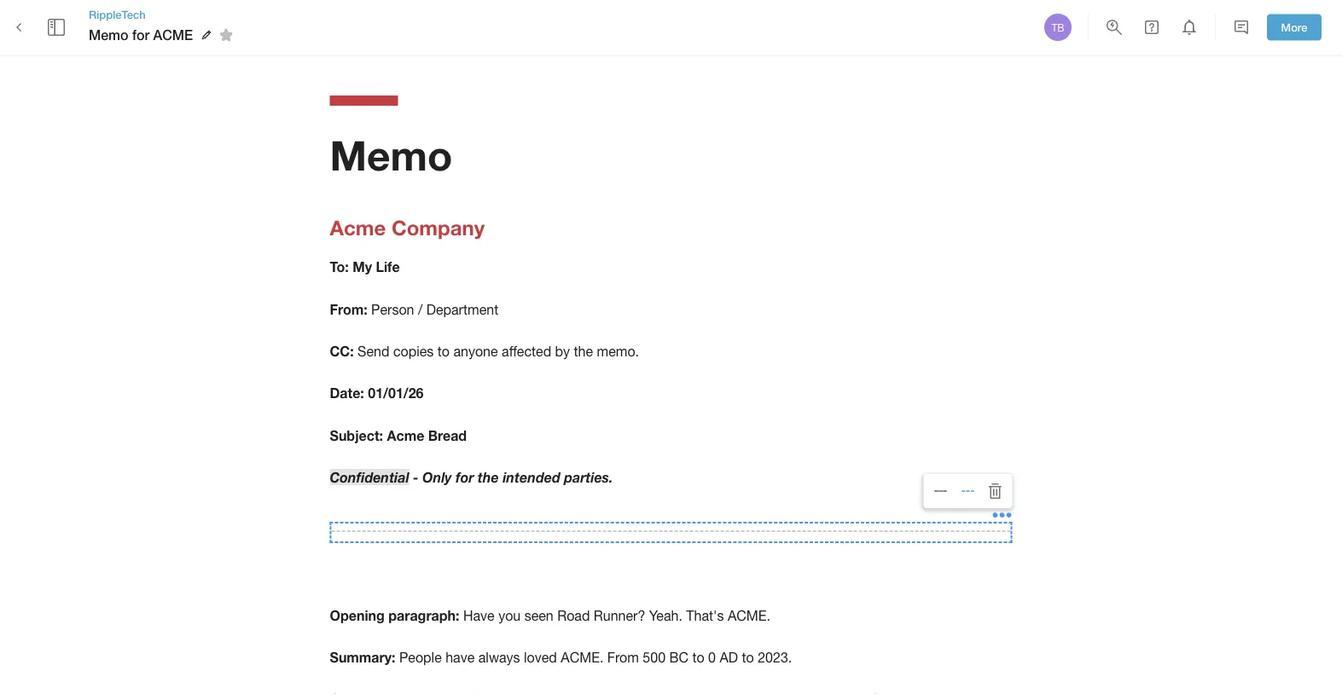 Task type: vqa. For each thing, say whether or not it's contained in the screenshot.


Task type: describe. For each thing, give the bounding box(es) containing it.
opening
[[330, 608, 385, 624]]

loved
[[524, 650, 557, 666]]

company
[[392, 215, 485, 239]]

cc:
[[330, 343, 354, 360]]

bc
[[670, 650, 689, 666]]

summary: people have always loved acme. from 500 bc to 0 ad to 2023.
[[330, 650, 792, 666]]

subject:
[[330, 428, 383, 444]]

cc: send copies to anyone affected by the memo.
[[330, 343, 639, 360]]

more button
[[1268, 14, 1322, 40]]

acme. inside summary: people have always loved acme. from 500 bc to 0 ad to 2023.
[[561, 650, 604, 666]]

the inside the cc: send copies to anyone affected by the memo.
[[574, 344, 593, 360]]

rippletech
[[89, 8, 146, 21]]

life
[[376, 259, 400, 275]]

2 horizontal spatial to
[[742, 650, 754, 666]]

by
[[555, 344, 570, 360]]

seen
[[525, 608, 554, 624]]

subject: acme bread
[[330, 428, 467, 444]]

acme company
[[330, 215, 485, 239]]

2023.
[[758, 650, 792, 666]]

1 horizontal spatial acme
[[387, 428, 425, 444]]

parties.
[[564, 470, 613, 486]]

road
[[558, 608, 590, 624]]

affected
[[502, 344, 552, 360]]

to inside the cc: send copies to anyone affected by the memo.
[[438, 344, 450, 360]]

memo.
[[597, 344, 639, 360]]

tb
[[1052, 21, 1065, 33]]

bread
[[428, 428, 467, 444]]

always
[[479, 650, 520, 666]]

confidential
[[330, 470, 409, 486]]

only
[[423, 470, 452, 486]]

person
[[371, 302, 414, 318]]

date: 01/01/26
[[330, 386, 424, 402]]

1 horizontal spatial to
[[693, 650, 705, 666]]

favorite image
[[216, 25, 237, 45]]

to:
[[330, 259, 349, 275]]

acme
[[153, 27, 193, 43]]

send
[[358, 344, 390, 360]]

tb button
[[1042, 11, 1075, 44]]

runner?
[[594, 608, 646, 624]]

memo for memo
[[330, 130, 453, 179]]

0
[[709, 650, 716, 666]]

-
[[413, 470, 419, 486]]

rippletech link
[[89, 7, 239, 22]]

intended
[[503, 470, 561, 486]]



Task type: locate. For each thing, give the bounding box(es) containing it.
ad
[[720, 650, 739, 666]]

yeah.
[[649, 608, 683, 624]]

anyone
[[454, 344, 498, 360]]

confidential - only for the intended parties.
[[330, 470, 613, 486]]

memo
[[89, 27, 129, 43], [330, 130, 453, 179]]

from: person / department
[[330, 301, 499, 318]]

to
[[438, 344, 450, 360], [693, 650, 705, 666], [742, 650, 754, 666]]

for right 'only'
[[456, 470, 474, 486]]

more
[[1282, 21, 1308, 34]]

have
[[464, 608, 495, 624]]

acme. right that's at right bottom
[[728, 608, 771, 624]]

acme
[[330, 215, 386, 239], [387, 428, 425, 444]]

the
[[574, 344, 593, 360], [478, 470, 499, 486]]

the left intended
[[478, 470, 499, 486]]

0 vertical spatial acme.
[[728, 608, 771, 624]]

summary:
[[330, 650, 396, 666]]

1 horizontal spatial for
[[456, 470, 474, 486]]

0 horizontal spatial acme.
[[561, 650, 604, 666]]

copies
[[393, 344, 434, 360]]

acme.
[[728, 608, 771, 624], [561, 650, 604, 666]]

0 horizontal spatial for
[[132, 27, 150, 43]]

my
[[353, 259, 372, 275]]

opening paragraph: have you seen road runner? yeah. that's acme.
[[330, 608, 771, 624]]

/
[[418, 302, 423, 318]]

0 vertical spatial acme
[[330, 215, 386, 239]]

memo down rippletech
[[89, 27, 129, 43]]

for
[[132, 27, 150, 43], [456, 470, 474, 486]]

1 vertical spatial the
[[478, 470, 499, 486]]

to: my life
[[330, 259, 400, 275]]

have
[[446, 650, 475, 666]]

1 vertical spatial acme
[[387, 428, 425, 444]]

0 horizontal spatial memo
[[89, 27, 129, 43]]

memo up the acme company
[[330, 130, 453, 179]]

acme up my
[[330, 215, 386, 239]]

0 vertical spatial the
[[574, 344, 593, 360]]

for down rippletech link
[[132, 27, 150, 43]]

acme left bread
[[387, 428, 425, 444]]

01/01/26
[[368, 386, 424, 402]]

0 horizontal spatial acme
[[330, 215, 386, 239]]

from
[[608, 650, 639, 666]]

acme. left from
[[561, 650, 604, 666]]

people
[[400, 650, 442, 666]]

memo for memo for acme
[[89, 27, 129, 43]]

0 horizontal spatial to
[[438, 344, 450, 360]]

1 horizontal spatial memo
[[330, 130, 453, 179]]

department
[[427, 302, 499, 318]]

that's
[[687, 608, 724, 624]]

you
[[499, 608, 521, 624]]

1 vertical spatial for
[[456, 470, 474, 486]]

to right the copies
[[438, 344, 450, 360]]

1 horizontal spatial acme.
[[728, 608, 771, 624]]

memo for acme
[[89, 27, 193, 43]]

500
[[643, 650, 666, 666]]

paragraph:
[[389, 608, 460, 624]]

1 vertical spatial acme.
[[561, 650, 604, 666]]

acme. inside 'opening paragraph: have you seen road runner? yeah. that's acme.'
[[728, 608, 771, 624]]

to right ad
[[742, 650, 754, 666]]

1 horizontal spatial the
[[574, 344, 593, 360]]

0 vertical spatial memo
[[89, 27, 129, 43]]

0 vertical spatial for
[[132, 27, 150, 43]]

to left 0
[[693, 650, 705, 666]]

from:
[[330, 301, 368, 318]]

1 vertical spatial memo
[[330, 130, 453, 179]]

0 horizontal spatial the
[[478, 470, 499, 486]]

date:
[[330, 386, 364, 402]]

the right by
[[574, 344, 593, 360]]



